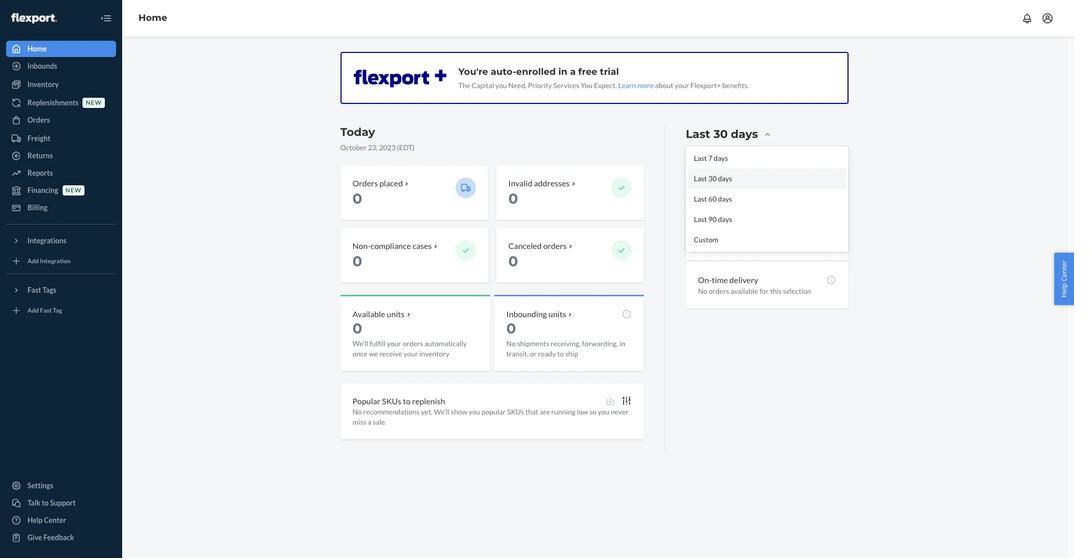 Task type: locate. For each thing, give the bounding box(es) containing it.
time left delivery
[[712, 275, 728, 285]]

0 horizontal spatial home
[[28, 44, 47, 53]]

invalid addresses
[[509, 178, 570, 188]]

1 vertical spatial in
[[620, 339, 626, 348]]

0 horizontal spatial to
[[42, 499, 49, 507]]

no inside no recommendations yet. we'll show you popular skus that are running low so you never miss a sale.
[[353, 408, 362, 416]]

2 vertical spatial to
[[42, 499, 49, 507]]

1 vertical spatial center
[[44, 516, 66, 525]]

give feedback button
[[6, 530, 116, 546]]

2 horizontal spatial your
[[675, 81, 689, 90]]

we'll
[[353, 339, 368, 348], [434, 408, 450, 416]]

we
[[369, 349, 378, 358]]

auto-
[[491, 66, 516, 77]]

delivered orders button
[[698, 178, 767, 189]]

0 vertical spatial home link
[[139, 12, 167, 24]]

0 vertical spatial in
[[559, 66, 568, 77]]

no down last 90 days
[[698, 238, 708, 247]]

( up placed at the top of the page
[[397, 143, 399, 152]]

in up services
[[559, 66, 568, 77]]

to inside 0 no shipments receiving, forwarding, in transit, or ready to ship
[[558, 349, 564, 358]]

home link right close navigation icon
[[139, 12, 167, 24]]

this
[[771, 190, 782, 199], [771, 238, 782, 247], [771, 287, 782, 295]]

1 vertical spatial on-
[[698, 275, 712, 285]]

1 horizontal spatial home link
[[139, 12, 167, 24]]

no up miss
[[353, 408, 362, 416]]

1 vertical spatial home link
[[6, 41, 116, 57]]

1 vertical spatial a
[[368, 418, 372, 426]]

this inside delivered orders no orders available for this selection
[[771, 190, 782, 199]]

ship
[[566, 349, 578, 358]]

0 vertical spatial selection
[[784, 190, 812, 199]]

days right 90
[[718, 215, 733, 224]]

1 add from the top
[[28, 257, 39, 265]]

1 units from the left
[[387, 309, 405, 319]]

we'll inside no recommendations yet. we'll show you popular skus that are running low so you never miss a sale.
[[434, 408, 450, 416]]

30 up '60'
[[709, 174, 717, 183]]

1 for from the top
[[760, 190, 769, 199]]

orders
[[735, 178, 758, 188], [709, 190, 730, 199], [709, 238, 730, 247], [544, 241, 567, 251], [709, 287, 730, 295], [403, 339, 423, 348]]

this inside on-time shipping no orders available for this selection
[[771, 238, 782, 247]]

2 available from the top
[[731, 238, 759, 247]]

support
[[50, 499, 76, 507]]

selection inside on-time shipping no orders available for this selection
[[784, 238, 812, 247]]

0 vertical spatial to
[[558, 349, 564, 358]]

custom
[[694, 235, 719, 244]]

2 vertical spatial available
[[731, 287, 759, 295]]

1 horizontal spatial new
[[86, 99, 102, 107]]

or
[[530, 349, 537, 358]]

to up recommendations in the bottom left of the page
[[403, 396, 411, 406]]

0 vertical spatial add
[[28, 257, 39, 265]]

home right close navigation icon
[[139, 12, 167, 24]]

1 this from the top
[[771, 190, 782, 199]]

2 horizontal spatial to
[[558, 349, 564, 358]]

you're
[[459, 66, 488, 77]]

0 vertical spatial new
[[86, 99, 102, 107]]

2 vertical spatial selection
[[784, 287, 812, 295]]

benefits.
[[723, 81, 749, 90]]

0 horizontal spatial your
[[387, 339, 401, 348]]

shipments
[[517, 339, 550, 348]]

on- down 90
[[698, 227, 712, 236]]

days right 7
[[714, 154, 728, 162]]

0 inside 0 no shipments receiving, forwarding, in transit, or ready to ship
[[507, 320, 516, 337]]

in inside 0 no shipments receiving, forwarding, in transit, or ready to ship
[[620, 339, 626, 348]]

home link up inbounds link
[[6, 41, 116, 57]]

last
[[686, 127, 711, 141], [694, 154, 707, 162], [694, 174, 707, 183], [694, 195, 707, 203], [694, 215, 707, 224]]

center
[[1060, 261, 1069, 281], [44, 516, 66, 525]]

settings
[[28, 481, 53, 490]]

home link
[[139, 12, 167, 24], [6, 41, 116, 57]]

0 horizontal spatial 23,
[[368, 143, 378, 152]]

to left ship
[[558, 349, 564, 358]]

services
[[554, 81, 580, 90]]

orders right 'canceled'
[[544, 241, 567, 251]]

that
[[526, 408, 539, 416]]

0 horizontal spatial we'll
[[353, 339, 368, 348]]

on-time delivery
[[698, 275, 759, 285]]

orders inside orders link
[[28, 116, 50, 124]]

2023 right october at the top
[[379, 143, 396, 152]]

1 vertical spatial 30
[[709, 174, 717, 183]]

0 vertical spatial available
[[731, 190, 759, 199]]

0 down the non-
[[353, 252, 362, 270]]

available down delivered orders button on the right
[[731, 190, 759, 199]]

receive
[[380, 349, 402, 358]]

learn more link
[[619, 81, 654, 90]]

0 horizontal spatial units
[[387, 309, 405, 319]]

30
[[714, 127, 728, 141], [709, 174, 717, 183]]

orders left placed at the top of the page
[[353, 178, 378, 188]]

edt
[[399, 143, 413, 152], [776, 145, 790, 153]]

2 on- from the top
[[698, 275, 712, 285]]

your right the about
[[675, 81, 689, 90]]

1 vertical spatial help center
[[28, 516, 66, 525]]

0 down orders placed
[[353, 190, 362, 207]]

0 vertical spatial help center
[[1060, 261, 1069, 298]]

0 horizontal spatial home link
[[6, 41, 116, 57]]

units right available
[[387, 309, 405, 319]]

0 inside 0 we'll fulfill your orders automatically once we receive your inventory
[[353, 320, 362, 337]]

on- for on-time delivery
[[698, 275, 712, 285]]

last 30 days up last 60 days
[[694, 174, 733, 183]]

1 vertical spatial selection
[[784, 238, 812, 247]]

orders up 'freight'
[[28, 116, 50, 124]]

available down shipping
[[731, 238, 759, 247]]

1 vertical spatial your
[[387, 339, 401, 348]]

add fast tag link
[[6, 303, 116, 319]]

1 vertical spatial time
[[712, 275, 728, 285]]

a left 'free'
[[570, 66, 576, 77]]

orders right delivered
[[735, 178, 758, 188]]

today october 23, 2023 ( edt )
[[340, 125, 415, 152]]

no down on-time delivery
[[698, 287, 708, 295]]

1 horizontal spatial in
[[620, 339, 626, 348]]

2 units from the left
[[549, 309, 567, 319]]

orders link
[[6, 112, 116, 128]]

edt right oct
[[776, 145, 790, 153]]

1 horizontal spatial units
[[549, 309, 567, 319]]

orders up "inventory"
[[403, 339, 423, 348]]

1 vertical spatial available
[[731, 238, 759, 247]]

1 horizontal spatial )
[[790, 145, 792, 153]]

1 horizontal spatial your
[[404, 349, 418, 358]]

selection inside delivered orders no orders available for this selection
[[784, 190, 812, 199]]

0 horizontal spatial a
[[368, 418, 372, 426]]

2 vertical spatial for
[[760, 287, 769, 295]]

no left '60'
[[698, 190, 708, 199]]

last left 7
[[694, 154, 707, 162]]

help center button
[[1055, 253, 1075, 305]]

a left sale.
[[368, 418, 372, 426]]

your up receive
[[387, 339, 401, 348]]

0 horizontal spatial )
[[413, 143, 415, 152]]

shipping
[[730, 227, 760, 236]]

sep 23, 2023 - oct 23, 2023 ( edt )
[[686, 145, 792, 153]]

0 horizontal spatial edt
[[399, 143, 413, 152]]

2023 left -
[[710, 145, 727, 153]]

0 vertical spatial this
[[771, 190, 782, 199]]

center inside button
[[1060, 261, 1069, 281]]

returns link
[[6, 148, 116, 164]]

non-
[[353, 241, 371, 251]]

0 horizontal spatial 2023
[[379, 143, 396, 152]]

on- inside on-time shipping no orders available for this selection
[[698, 227, 712, 236]]

orders for orders
[[28, 116, 50, 124]]

time for shipping
[[712, 227, 728, 236]]

cases
[[413, 241, 432, 251]]

no inside delivered orders no orders available for this selection
[[698, 190, 708, 199]]

available down delivery
[[731, 287, 759, 295]]

are
[[540, 408, 550, 416]]

time down last 90 days
[[712, 227, 728, 236]]

add
[[28, 257, 39, 265], [28, 307, 39, 314]]

delivered
[[698, 178, 733, 188]]

0 vertical spatial center
[[1060, 261, 1069, 281]]

help
[[1060, 283, 1069, 298], [28, 516, 43, 525]]

units for inbounding units
[[549, 309, 567, 319]]

0 vertical spatial orders
[[28, 116, 50, 124]]

0 vertical spatial a
[[570, 66, 576, 77]]

2 this from the top
[[771, 238, 782, 247]]

0 horizontal spatial new
[[65, 187, 82, 194]]

1 time from the top
[[712, 227, 728, 236]]

on- left delivery
[[698, 275, 712, 285]]

units
[[387, 309, 405, 319], [549, 309, 567, 319]]

sep
[[686, 145, 698, 153]]

you right so
[[598, 408, 610, 416]]

you inside you're auto-enrolled in a free trial the capital you need, priority services you expect. learn more about your flexport+ benefits.
[[496, 81, 507, 90]]

compliance
[[371, 241, 411, 251]]

fast left tags
[[28, 286, 41, 294]]

0 down inbounding
[[507, 320, 516, 337]]

skus up recommendations in the bottom left of the page
[[382, 396, 402, 406]]

help inside button
[[1060, 283, 1069, 298]]

last 30 days up -
[[686, 127, 758, 141]]

feedback
[[43, 533, 74, 542]]

available inside delivered orders no orders available for this selection
[[731, 190, 759, 199]]

0 vertical spatial fast
[[28, 286, 41, 294]]

units up 0 no shipments receiving, forwarding, in transit, or ready to ship
[[549, 309, 567, 319]]

0 vertical spatial we'll
[[353, 339, 368, 348]]

0 vertical spatial last 30 days
[[686, 127, 758, 141]]

1 available from the top
[[731, 190, 759, 199]]

last left '60'
[[694, 195, 707, 203]]

add left integration
[[28, 257, 39, 265]]

flexport+
[[691, 81, 721, 90]]

delivered orders no orders available for this selection
[[698, 178, 812, 199]]

0 vertical spatial on-
[[698, 227, 712, 236]]

2 vertical spatial this
[[771, 287, 782, 295]]

days up sep 23, 2023 - oct 23, 2023 ( edt )
[[731, 127, 758, 141]]

0 for canceled
[[509, 252, 518, 270]]

edt up placed at the top of the page
[[399, 143, 413, 152]]

0 vertical spatial for
[[760, 190, 769, 199]]

0 down 'invalid'
[[509, 190, 518, 207]]

2 selection from the top
[[784, 238, 812, 247]]

23, right october at the top
[[368, 143, 378, 152]]

home
[[139, 12, 167, 24], [28, 44, 47, 53]]

2 add from the top
[[28, 307, 39, 314]]

)
[[413, 143, 415, 152], [790, 145, 792, 153]]

1 horizontal spatial home
[[139, 12, 167, 24]]

fast
[[28, 286, 41, 294], [40, 307, 52, 314]]

no orders available for this selection
[[698, 287, 812, 295]]

units for available units
[[387, 309, 405, 319]]

1 horizontal spatial help
[[1060, 283, 1069, 298]]

30 up -
[[714, 127, 728, 141]]

0 horizontal spatial orders
[[28, 116, 50, 124]]

0 horizontal spatial help
[[28, 516, 43, 525]]

replenishments
[[28, 98, 79, 107]]

add for add integration
[[28, 257, 39, 265]]

0 vertical spatial your
[[675, 81, 689, 90]]

0 vertical spatial help
[[1060, 283, 1069, 298]]

2 time from the top
[[712, 275, 728, 285]]

1 vertical spatial we'll
[[434, 408, 450, 416]]

1 selection from the top
[[784, 190, 812, 199]]

ready
[[538, 349, 556, 358]]

1 horizontal spatial edt
[[776, 145, 790, 153]]

your inside you're auto-enrolled in a free trial the capital you need, priority services you expect. learn more about your flexport+ benefits.
[[675, 81, 689, 90]]

add integration
[[28, 257, 71, 265]]

you
[[496, 81, 507, 90], [469, 408, 481, 416], [598, 408, 610, 416]]

new up orders link
[[86, 99, 102, 107]]

1 vertical spatial new
[[65, 187, 82, 194]]

add down fast tags
[[28, 307, 39, 314]]

no up 'transit,'
[[507, 339, 516, 348]]

you right show
[[469, 408, 481, 416]]

1 horizontal spatial you
[[496, 81, 507, 90]]

your right receive
[[404, 349, 418, 358]]

0 vertical spatial time
[[712, 227, 728, 236]]

23, up 7
[[699, 145, 709, 153]]

talk to support button
[[6, 495, 116, 511]]

1 horizontal spatial a
[[570, 66, 576, 77]]

1 vertical spatial for
[[760, 238, 769, 247]]

open account menu image
[[1042, 12, 1054, 24]]

1 vertical spatial to
[[403, 396, 411, 406]]

skus left that
[[507, 408, 524, 416]]

1 horizontal spatial we'll
[[434, 408, 450, 416]]

0 vertical spatial home
[[139, 12, 167, 24]]

0 vertical spatial skus
[[382, 396, 402, 406]]

you're auto-enrolled in a free trial the capital you need, priority services you expect. learn more about your flexport+ benefits.
[[459, 66, 749, 90]]

2 for from the top
[[760, 238, 769, 247]]

billing
[[28, 203, 48, 212]]

canceled orders
[[509, 241, 567, 251]]

you down auto-
[[496, 81, 507, 90]]

2 vertical spatial your
[[404, 349, 418, 358]]

new down reports link
[[65, 187, 82, 194]]

october
[[340, 143, 367, 152]]

0 horizontal spatial (
[[397, 143, 399, 152]]

0 horizontal spatial skus
[[382, 396, 402, 406]]

( right oct
[[774, 145, 776, 153]]

give feedback
[[28, 533, 74, 542]]

23, right oct
[[745, 145, 755, 153]]

we'll right yet.
[[434, 408, 450, 416]]

1 horizontal spatial orders
[[353, 178, 378, 188]]

last 30 days
[[686, 127, 758, 141], [694, 174, 733, 183]]

we'll up once
[[353, 339, 368, 348]]

1 vertical spatial orders
[[353, 178, 378, 188]]

1 horizontal spatial help center
[[1060, 261, 1069, 298]]

1 vertical spatial add
[[28, 307, 39, 314]]

home up inbounds
[[28, 44, 47, 53]]

orders
[[28, 116, 50, 124], [353, 178, 378, 188]]

3 selection from the top
[[784, 287, 812, 295]]

oct
[[732, 145, 744, 153]]

new for financing
[[65, 187, 82, 194]]

2023 right oct
[[756, 145, 773, 153]]

skus
[[382, 396, 402, 406], [507, 408, 524, 416]]

non-compliance cases
[[353, 241, 432, 251]]

orders down last 90 days
[[709, 238, 730, 247]]

1 horizontal spatial center
[[1060, 261, 1069, 281]]

for
[[760, 190, 769, 199], [760, 238, 769, 247], [760, 287, 769, 295]]

3 available from the top
[[731, 287, 759, 295]]

fast tags
[[28, 286, 56, 294]]

1 vertical spatial this
[[771, 238, 782, 247]]

your
[[675, 81, 689, 90], [387, 339, 401, 348], [404, 349, 418, 358]]

integration
[[40, 257, 71, 265]]

1 on- from the top
[[698, 227, 712, 236]]

to right talk
[[42, 499, 49, 507]]

1 horizontal spatial to
[[403, 396, 411, 406]]

time inside on-time shipping no orders available for this selection
[[712, 227, 728, 236]]

0 down available
[[353, 320, 362, 337]]

1 horizontal spatial skus
[[507, 408, 524, 416]]

in right forwarding,
[[620, 339, 626, 348]]

fast left tag
[[40, 307, 52, 314]]

tag
[[53, 307, 62, 314]]

running
[[552, 408, 576, 416]]

1 vertical spatial skus
[[507, 408, 524, 416]]

help center
[[1060, 261, 1069, 298], [28, 516, 66, 525]]

0 horizontal spatial in
[[559, 66, 568, 77]]

orders down delivered
[[709, 190, 730, 199]]

2023 inside today october 23, 2023 ( edt )
[[379, 143, 396, 152]]

0 down 'canceled'
[[509, 252, 518, 270]]



Task type: describe. For each thing, give the bounding box(es) containing it.
invalid
[[509, 178, 533, 188]]

expect.
[[594, 81, 617, 90]]

a inside you're auto-enrolled in a free trial the capital you need, priority services you expect. learn more about your flexport+ benefits.
[[570, 66, 576, 77]]

free
[[579, 66, 598, 77]]

for inside delivered orders no orders available for this selection
[[760, 190, 769, 199]]

2 horizontal spatial 2023
[[756, 145, 773, 153]]

edt inside today october 23, 2023 ( edt )
[[399, 143, 413, 152]]

( inside today october 23, 2023 ( edt )
[[397, 143, 399, 152]]

we'll inside 0 we'll fulfill your orders automatically once we receive your inventory
[[353, 339, 368, 348]]

2 horizontal spatial 23,
[[745, 145, 755, 153]]

on-time shipping no orders available for this selection
[[698, 227, 812, 247]]

settings link
[[6, 478, 116, 494]]

time for delivery
[[712, 275, 728, 285]]

billing link
[[6, 200, 116, 216]]

you
[[581, 81, 593, 90]]

0 horizontal spatial center
[[44, 516, 66, 525]]

automatically
[[425, 339, 467, 348]]

low
[[577, 408, 588, 416]]

transit,
[[507, 349, 529, 358]]

talk
[[28, 499, 40, 507]]

days right '60'
[[718, 195, 733, 203]]

1 vertical spatial fast
[[40, 307, 52, 314]]

orders inside on-time shipping no orders available for this selection
[[709, 238, 730, 247]]

3 this from the top
[[771, 287, 782, 295]]

show
[[451, 408, 468, 416]]

add fast tag
[[28, 307, 62, 314]]

never
[[611, 408, 629, 416]]

miss
[[353, 418, 367, 426]]

yet.
[[421, 408, 433, 416]]

23, inside today october 23, 2023 ( edt )
[[368, 143, 378, 152]]

1 horizontal spatial 2023
[[710, 145, 727, 153]]

inbounds link
[[6, 58, 116, 74]]

priority
[[528, 81, 552, 90]]

canceled
[[509, 241, 542, 251]]

last left 90
[[694, 215, 707, 224]]

-
[[728, 145, 731, 153]]

0 for non-
[[353, 252, 362, 270]]

days up last 60 days
[[718, 174, 733, 183]]

1 horizontal spatial (
[[774, 145, 776, 153]]

available
[[353, 309, 385, 319]]

60
[[709, 195, 717, 203]]

orders placed
[[353, 178, 403, 188]]

tags
[[42, 286, 56, 294]]

reports link
[[6, 165, 116, 181]]

for inside on-time shipping no orders available for this selection
[[760, 238, 769, 247]]

orders for orders placed
[[353, 178, 378, 188]]

no recommendations yet. we'll show you popular skus that are running low so you never miss a sale.
[[353, 408, 629, 426]]

orders down on-time delivery
[[709, 287, 730, 295]]

enrolled
[[516, 66, 556, 77]]

forwarding,
[[582, 339, 619, 348]]

inbounding units
[[507, 309, 567, 319]]

a inside no recommendations yet. we'll show you popular skus that are running low so you never miss a sale.
[[368, 418, 372, 426]]

financing
[[28, 186, 58, 195]]

available inside on-time shipping no orders available for this selection
[[731, 238, 759, 247]]

delivery
[[730, 275, 759, 285]]

sale.
[[373, 418, 387, 426]]

skus inside no recommendations yet. we'll show you popular skus that are running low so you never miss a sale.
[[507, 408, 524, 416]]

0 vertical spatial 30
[[714, 127, 728, 141]]

help center inside button
[[1060, 261, 1069, 298]]

3 for from the top
[[760, 287, 769, 295]]

inventory link
[[6, 76, 116, 93]]

2 horizontal spatial you
[[598, 408, 610, 416]]

no inside 0 no shipments receiving, forwarding, in transit, or ready to ship
[[507, 339, 516, 348]]

fast inside dropdown button
[[28, 286, 41, 294]]

about
[[655, 81, 674, 90]]

popular
[[482, 408, 506, 416]]

0 no shipments receiving, forwarding, in transit, or ready to ship
[[507, 320, 626, 358]]

inbounding
[[507, 309, 547, 319]]

in inside you're auto-enrolled in a free trial the capital you need, priority services you expect. learn more about your flexport+ benefits.
[[559, 66, 568, 77]]

returns
[[28, 151, 53, 160]]

0 for invalid
[[509, 190, 518, 207]]

give
[[28, 533, 42, 542]]

close navigation image
[[100, 12, 112, 24]]

1 horizontal spatial 23,
[[699, 145, 709, 153]]

on- for on-time shipping no orders available for this selection
[[698, 227, 712, 236]]

new for replenishments
[[86, 99, 102, 107]]

freight
[[28, 134, 50, 143]]

last 90 days
[[694, 215, 733, 224]]

the
[[459, 81, 471, 90]]

1 vertical spatial home
[[28, 44, 47, 53]]

0 for orders
[[353, 190, 362, 207]]

0 horizontal spatial you
[[469, 408, 481, 416]]

once
[[353, 349, 368, 358]]

) inside today october 23, 2023 ( edt )
[[413, 143, 415, 152]]

reports
[[28, 169, 53, 177]]

learn
[[619, 81, 636, 90]]

inventory
[[420, 349, 450, 358]]

to inside button
[[42, 499, 49, 507]]

recommendations
[[363, 408, 420, 416]]

fast tags button
[[6, 282, 116, 298]]

last up sep
[[686, 127, 711, 141]]

today
[[340, 125, 375, 139]]

90
[[709, 215, 717, 224]]

1 vertical spatial last 30 days
[[694, 174, 733, 183]]

trial
[[600, 66, 619, 77]]

inventory
[[28, 80, 59, 89]]

last down last 7 days
[[694, 174, 707, 183]]

0 horizontal spatial help center
[[28, 516, 66, 525]]

more
[[638, 81, 654, 90]]

1 vertical spatial help
[[28, 516, 43, 525]]

add integration link
[[6, 253, 116, 269]]

orders inside 0 we'll fulfill your orders automatically once we receive your inventory
[[403, 339, 423, 348]]

freight link
[[6, 130, 116, 147]]

add for add fast tag
[[28, 307, 39, 314]]

available units
[[353, 309, 405, 319]]

open notifications image
[[1022, 12, 1034, 24]]

integrations button
[[6, 233, 116, 249]]

no inside on-time shipping no orders available for this selection
[[698, 238, 708, 247]]

need,
[[509, 81, 527, 90]]

talk to support
[[28, 499, 76, 507]]

7
[[709, 154, 713, 162]]

inbounds
[[28, 62, 57, 70]]

flexport logo image
[[11, 13, 57, 23]]

replenish
[[412, 396, 445, 406]]

capital
[[472, 81, 494, 90]]

popular skus to replenish
[[353, 396, 445, 406]]



Task type: vqa. For each thing, say whether or not it's contained in the screenshot.
A inside the No recommendations yet. We'll show you popular SKUs that are running low so you never miss a sale.
yes



